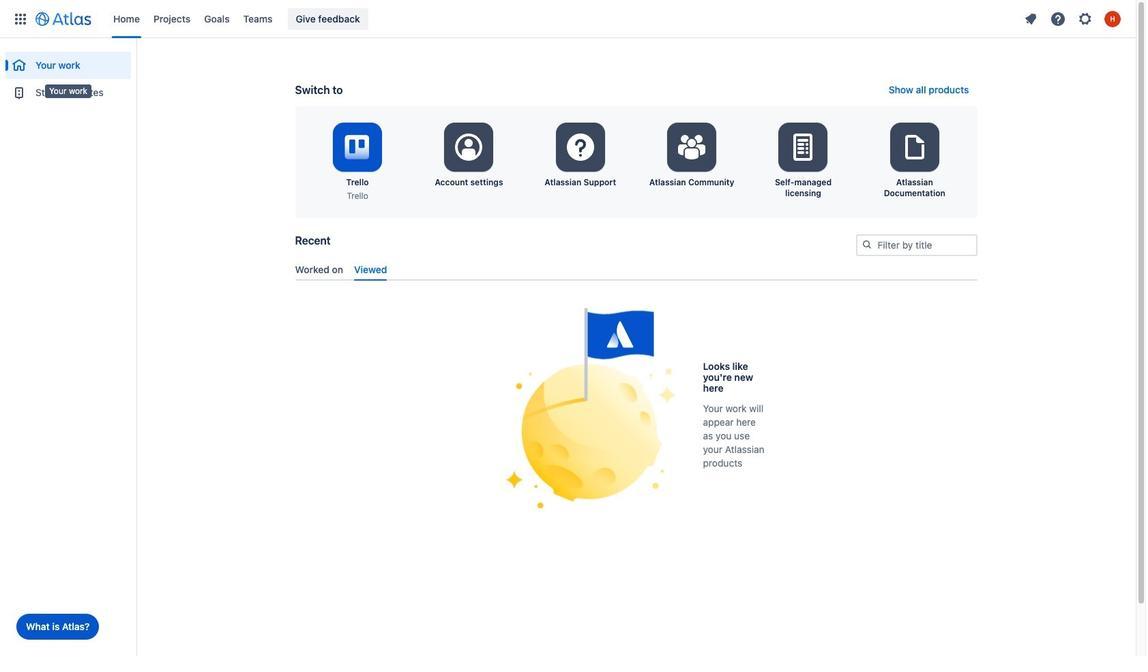 Task type: vqa. For each thing, say whether or not it's contained in the screenshot.
Add tag image in the right bottom of the page
no



Task type: describe. For each thing, give the bounding box(es) containing it.
help icon image
[[1050, 11, 1066, 27]]

2 horizontal spatial settings image
[[1077, 11, 1094, 27]]

2 settings image from the left
[[787, 131, 820, 164]]

switch to... image
[[12, 11, 29, 27]]

Filter by title field
[[857, 236, 976, 255]]

top element
[[8, 0, 1019, 38]]

1 settings image from the left
[[675, 131, 708, 164]]



Task type: locate. For each thing, give the bounding box(es) containing it.
1 horizontal spatial settings image
[[787, 131, 820, 164]]

settings image
[[1077, 11, 1094, 27], [453, 131, 485, 164], [564, 131, 597, 164]]

settings image
[[675, 131, 708, 164], [787, 131, 820, 164], [898, 131, 931, 164]]

0 horizontal spatial settings image
[[675, 131, 708, 164]]

3 settings image from the left
[[898, 131, 931, 164]]

account image
[[1104, 11, 1121, 27]]

group
[[5, 38, 131, 111]]

tooltip
[[45, 85, 92, 98]]

2 horizontal spatial settings image
[[898, 131, 931, 164]]

banner
[[0, 0, 1136, 38]]

search image
[[861, 239, 872, 250]]

notifications image
[[1023, 11, 1039, 27]]

tab list
[[290, 258, 983, 281]]

0 horizontal spatial settings image
[[453, 131, 485, 164]]

1 horizontal spatial settings image
[[564, 131, 597, 164]]

list
[[106, 0, 1019, 38], [1019, 8, 1128, 30]]



